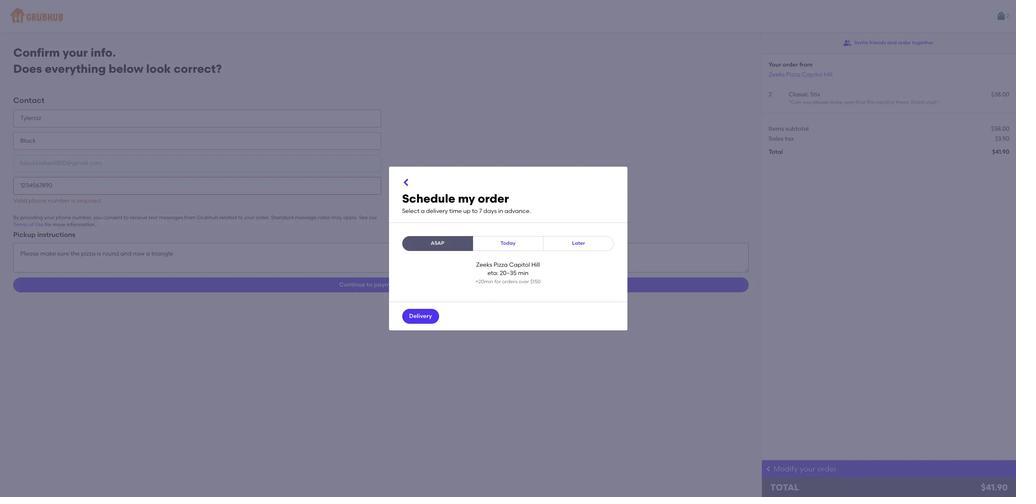 Task type: vqa. For each thing, say whether or not it's contained in the screenshot.
chicken, associated with chicken, avocado, white cheddar cheese, greens, tomato, mayo, side Italian dressing
no



Task type: describe. For each thing, give the bounding box(es) containing it.
hill inside zeeks pizza capitol hill eta: 20–35 min +20min for orders over $150
[[532, 262, 540, 269]]

zeeks pizza capitol hill link
[[769, 71, 833, 78]]

2 " from the left
[[936, 99, 939, 105]]

days
[[484, 208, 497, 215]]

select
[[402, 208, 420, 215]]

your
[[769, 61, 782, 68]]

my
[[458, 192, 475, 206]]

delivery
[[426, 208, 448, 215]]

confirm your info. does everything below look correct?
[[13, 46, 222, 76]]

continue
[[339, 282, 365, 289]]

text
[[149, 215, 158, 221]]

zeeks inside your order from zeeks pizza capitol hill
[[769, 71, 785, 78]]

valid phone number is required
[[13, 197, 101, 204]]

method
[[401, 282, 423, 289]]

sales tax
[[769, 135, 794, 142]]

your right modify
[[800, 465, 816, 474]]

receive
[[130, 215, 147, 221]]

your up more
[[44, 215, 55, 221]]

7
[[479, 208, 482, 215]]

standard
[[271, 215, 294, 221]]

today button
[[473, 236, 544, 251]]

invite friends and order together button
[[843, 36, 934, 51]]

please
[[813, 99, 829, 105]]

classic
[[789, 91, 809, 98]]

there,
[[896, 99, 910, 105]]

order inside your order from zeeks pizza capitol hill
[[783, 61, 798, 68]]

and
[[888, 40, 897, 46]]

later
[[572, 241, 585, 246]]

1 vertical spatial total
[[771, 483, 800, 493]]

First name text field
[[13, 110, 381, 127]]

rates
[[318, 215, 330, 221]]

$150
[[530, 279, 541, 285]]

below
[[109, 62, 143, 76]]

schedule
[[402, 192, 455, 206]]

more
[[53, 222, 65, 228]]

$3.90
[[995, 135, 1010, 142]]

tax
[[785, 135, 794, 142]]

asap
[[431, 241, 445, 246]]

consent
[[103, 215, 123, 221]]

invite
[[855, 40, 868, 46]]

hill inside your order from zeeks pizza capitol hill
[[824, 71, 833, 78]]

invite friends and order together
[[855, 40, 934, 46]]

terms of use link
[[13, 222, 44, 228]]

you inside by providing your phone number, you consent to receive text messages from grubhub related to your order. standard message rates may apply. see our terms of use for more information.
[[93, 215, 102, 221]]

1 " from the left
[[789, 99, 791, 105]]

modify
[[774, 465, 798, 474]]

you!
[[926, 99, 936, 105]]

order.
[[256, 215, 270, 221]]

0 vertical spatial $41.90
[[993, 149, 1010, 156]]

modify your order
[[774, 465, 837, 474]]

later button
[[543, 236, 614, 251]]

main navigation navigation
[[0, 0, 1017, 32]]

our
[[369, 215, 377, 221]]

payment
[[374, 282, 400, 289]]

items subtotal
[[769, 125, 809, 132]]

message
[[295, 215, 317, 221]]

to inside schedule my order select a delivery time up to 7 days in advance.
[[472, 208, 478, 215]]

from inside by providing your phone number, you consent to receive text messages from grubhub related to your order. standard message rates may apply. see our terms of use for more information.
[[184, 215, 196, 221]]

apply.
[[343, 215, 358, 221]]

required
[[77, 197, 101, 204]]

the
[[867, 99, 875, 105]]

grubhub
[[197, 215, 218, 221]]

stix
[[811, 91, 821, 98]]

make
[[830, 99, 843, 105]]

of
[[29, 222, 34, 228]]

thank
[[911, 99, 925, 105]]

for inside by providing your phone number, you consent to receive text messages from grubhub related to your order. standard message rates may apply. see our terms of use for more information.
[[45, 222, 52, 228]]

order inside the invite friends and order together button
[[898, 40, 912, 46]]

confirm
[[13, 46, 60, 60]]

Phone telephone field
[[13, 177, 381, 195]]

+20min
[[476, 279, 493, 285]]

time
[[449, 208, 462, 215]]

messages
[[159, 215, 183, 221]]

a
[[421, 208, 425, 215]]

may
[[331, 215, 342, 221]]

information.
[[67, 222, 96, 228]]

can
[[791, 99, 802, 105]]

providing
[[20, 215, 43, 221]]

order right modify
[[818, 465, 837, 474]]

zeeks inside zeeks pizza capitol hill eta: 20–35 min +20min for orders over $150
[[476, 262, 492, 269]]

ranch
[[876, 99, 890, 105]]

see
[[359, 215, 368, 221]]

over
[[519, 279, 529, 285]]

pickup instructions
[[13, 231, 75, 239]]

to left receive
[[124, 215, 129, 221]]

2 button
[[997, 9, 1010, 24]]

0 vertical spatial phone
[[29, 197, 46, 204]]



Task type: locate. For each thing, give the bounding box(es) containing it.
your up everything
[[63, 46, 88, 60]]

from left grubhub
[[184, 215, 196, 221]]

use
[[35, 222, 44, 228]]

people icon image
[[843, 39, 852, 47]]

related
[[220, 215, 237, 221]]

1 vertical spatial $38.00
[[992, 125, 1010, 132]]

0 vertical spatial total
[[769, 149, 783, 156]]

from
[[800, 61, 813, 68], [184, 215, 196, 221]]

to left payment at the left
[[367, 282, 373, 289]]

for down eta:
[[495, 279, 501, 285]]

0 horizontal spatial is
[[71, 197, 75, 204]]

contact
[[13, 96, 44, 105]]

$38.00 for $38.00
[[992, 125, 1010, 132]]

correct?
[[174, 62, 222, 76]]

order up "zeeks pizza capitol hill" link
[[783, 61, 798, 68]]

hill up $150
[[532, 262, 540, 269]]

capitol inside your order from zeeks pizza capitol hill
[[802, 71, 823, 78]]

pizza
[[786, 71, 801, 78], [494, 262, 508, 269]]

1 vertical spatial pizza
[[494, 262, 508, 269]]

terms
[[13, 222, 28, 228]]

capitol up stix
[[802, 71, 823, 78]]

your order from zeeks pizza capitol hill
[[769, 61, 833, 78]]

pizza inside zeeks pizza capitol hill eta: 20–35 min +20min for orders over $150
[[494, 262, 508, 269]]

0 vertical spatial pizza
[[786, 71, 801, 78]]

1 vertical spatial phone
[[56, 215, 71, 221]]

$38.00 inside $38.00 " can you please make sure that the ranch is there, thank you! "
[[992, 91, 1010, 98]]

capitol inside zeeks pizza capitol hill eta: 20–35 min +20min for orders over $150
[[509, 262, 530, 269]]

0 horizontal spatial zeeks
[[476, 262, 492, 269]]

0 vertical spatial for
[[45, 222, 52, 228]]

from inside your order from zeeks pizza capitol hill
[[800, 61, 813, 68]]

1 horizontal spatial from
[[800, 61, 813, 68]]

does
[[13, 62, 42, 76]]

you down classic stix
[[803, 99, 811, 105]]

advance.
[[505, 208, 531, 215]]

0 horizontal spatial pizza
[[494, 262, 508, 269]]

delivery button
[[402, 309, 439, 324]]

everything
[[45, 62, 106, 76]]

friends
[[870, 40, 886, 46]]

zeeks down your
[[769, 71, 785, 78]]

pizza up 20–35
[[494, 262, 508, 269]]

0 horizontal spatial capitol
[[509, 262, 530, 269]]

zeeks up eta:
[[476, 262, 492, 269]]

capitol up min
[[509, 262, 530, 269]]

pizza up classic
[[786, 71, 801, 78]]

0 horizontal spatial you
[[93, 215, 102, 221]]

look
[[146, 62, 171, 76]]

together
[[913, 40, 934, 46]]

is left there,
[[891, 99, 895, 105]]

to inside button
[[367, 282, 373, 289]]

sure
[[845, 99, 855, 105]]

today
[[501, 241, 516, 246]]

classic stix
[[789, 91, 821, 98]]

by
[[13, 215, 19, 221]]

number
[[48, 197, 70, 204]]

0 vertical spatial 2
[[1007, 12, 1010, 19]]

to right related
[[238, 215, 243, 221]]

0 vertical spatial is
[[891, 99, 895, 105]]

by providing your phone number, you consent to receive text messages from grubhub related to your order. standard message rates may apply. see our terms of use for more information.
[[13, 215, 377, 228]]

0 horizontal spatial from
[[184, 215, 196, 221]]

1 horizontal spatial for
[[495, 279, 501, 285]]

sales
[[769, 135, 784, 142]]

continue to payment method button
[[13, 278, 749, 293]]

" down classic
[[789, 99, 791, 105]]

instructions
[[37, 231, 75, 239]]

hill
[[824, 71, 833, 78], [532, 262, 540, 269]]

0 horizontal spatial phone
[[29, 197, 46, 204]]

to
[[472, 208, 478, 215], [124, 215, 129, 221], [238, 215, 243, 221], [367, 282, 373, 289]]

phone right valid
[[29, 197, 46, 204]]

1 horizontal spatial is
[[891, 99, 895, 105]]

up
[[463, 208, 471, 215]]

in
[[498, 208, 503, 215]]

for inside zeeks pizza capitol hill eta: 20–35 min +20min for orders over $150
[[495, 279, 501, 285]]

valid phone number is required alert
[[13, 197, 101, 204]]

$38.00 " can you please make sure that the ranch is there, thank you! "
[[789, 91, 1010, 105]]

valid
[[13, 197, 27, 204]]

0 vertical spatial zeeks
[[769, 71, 785, 78]]

order inside schedule my order select a delivery time up to 7 days in advance.
[[478, 192, 509, 206]]

0 horizontal spatial "
[[789, 99, 791, 105]]

1 vertical spatial is
[[71, 197, 75, 204]]

is inside $38.00 " can you please make sure that the ranch is there, thank you! "
[[891, 99, 895, 105]]

1 vertical spatial capitol
[[509, 262, 530, 269]]

total down sales
[[769, 149, 783, 156]]

0 vertical spatial $38.00
[[992, 91, 1010, 98]]

your inside confirm your info. does everything below look correct?
[[63, 46, 88, 60]]

1 horizontal spatial you
[[803, 99, 811, 105]]

pickup
[[13, 231, 36, 239]]

order
[[898, 40, 912, 46], [783, 61, 798, 68], [478, 192, 509, 206], [818, 465, 837, 474]]

eta:
[[488, 270, 499, 277]]

svg image
[[401, 177, 411, 187]]

to left 7
[[472, 208, 478, 215]]

you inside $38.00 " can you please make sure that the ranch is there, thank you! "
[[803, 99, 811, 105]]

capitol
[[802, 71, 823, 78], [509, 262, 530, 269]]

phone
[[29, 197, 46, 204], [56, 215, 71, 221]]

info.
[[91, 46, 116, 60]]

2
[[1007, 12, 1010, 19], [769, 91, 772, 98]]

asap button
[[402, 236, 473, 251]]

$41.90
[[993, 149, 1010, 156], [982, 483, 1008, 493]]

2 $38.00 from the top
[[992, 125, 1010, 132]]

0 vertical spatial hill
[[824, 71, 833, 78]]

order right the and
[[898, 40, 912, 46]]

1 horizontal spatial zeeks
[[769, 71, 785, 78]]

your
[[63, 46, 88, 60], [44, 215, 55, 221], [244, 215, 255, 221], [800, 465, 816, 474]]

for right use
[[45, 222, 52, 228]]

hill up please
[[824, 71, 833, 78]]

0 horizontal spatial hill
[[532, 262, 540, 269]]

"
[[789, 99, 791, 105], [936, 99, 939, 105]]

1 vertical spatial zeeks
[[476, 262, 492, 269]]

0 horizontal spatial 2
[[769, 91, 772, 98]]

you left consent
[[93, 215, 102, 221]]

20–35
[[500, 270, 517, 277]]

order up days
[[478, 192, 509, 206]]

1 horizontal spatial 2
[[1007, 12, 1010, 19]]

your left order.
[[244, 215, 255, 221]]

you
[[803, 99, 811, 105], [93, 215, 102, 221]]

items
[[769, 125, 785, 132]]

$38.00 for $38.00 " can you please make sure that the ranch is there, thank you! "
[[992, 91, 1010, 98]]

1 vertical spatial 2
[[769, 91, 772, 98]]

number,
[[72, 215, 92, 221]]

1 horizontal spatial phone
[[56, 215, 71, 221]]

1 horizontal spatial capitol
[[802, 71, 823, 78]]

0 vertical spatial from
[[800, 61, 813, 68]]

1 vertical spatial you
[[93, 215, 102, 221]]

Pickup instructions text field
[[13, 243, 749, 273]]

is right number
[[71, 197, 75, 204]]

zeeks
[[769, 71, 785, 78], [476, 262, 492, 269]]

2 inside button
[[1007, 12, 1010, 19]]

phone up more
[[56, 215, 71, 221]]

for
[[45, 222, 52, 228], [495, 279, 501, 285]]

1 horizontal spatial pizza
[[786, 71, 801, 78]]

0 vertical spatial capitol
[[802, 71, 823, 78]]

phone inside by providing your phone number, you consent to receive text messages from grubhub related to your order. standard message rates may apply. see our terms of use for more information.
[[56, 215, 71, 221]]

1 horizontal spatial hill
[[824, 71, 833, 78]]

continue to payment method
[[339, 282, 423, 289]]

" right thank
[[936, 99, 939, 105]]

1 vertical spatial for
[[495, 279, 501, 285]]

1 $38.00 from the top
[[992, 91, 1010, 98]]

pizza inside your order from zeeks pizza capitol hill
[[786, 71, 801, 78]]

zeeks pizza capitol hill eta: 20–35 min +20min for orders over $150
[[476, 262, 541, 285]]

delivery
[[409, 313, 432, 320]]

orders
[[502, 279, 518, 285]]

0 horizontal spatial for
[[45, 222, 52, 228]]

from up "zeeks pizza capitol hill" link
[[800, 61, 813, 68]]

1 vertical spatial $41.90
[[982, 483, 1008, 493]]

0 vertical spatial you
[[803, 99, 811, 105]]

total down modify
[[771, 483, 800, 493]]

1 horizontal spatial "
[[936, 99, 939, 105]]

subtotal
[[786, 125, 809, 132]]

that
[[856, 99, 866, 105]]

1 vertical spatial hill
[[532, 262, 540, 269]]

Last name text field
[[13, 132, 381, 150]]

1 vertical spatial from
[[184, 215, 196, 221]]

min
[[518, 270, 529, 277]]

$38.00
[[992, 91, 1010, 98], [992, 125, 1010, 132]]

schedule my order select a delivery time up to 7 days in advance.
[[402, 192, 531, 215]]



